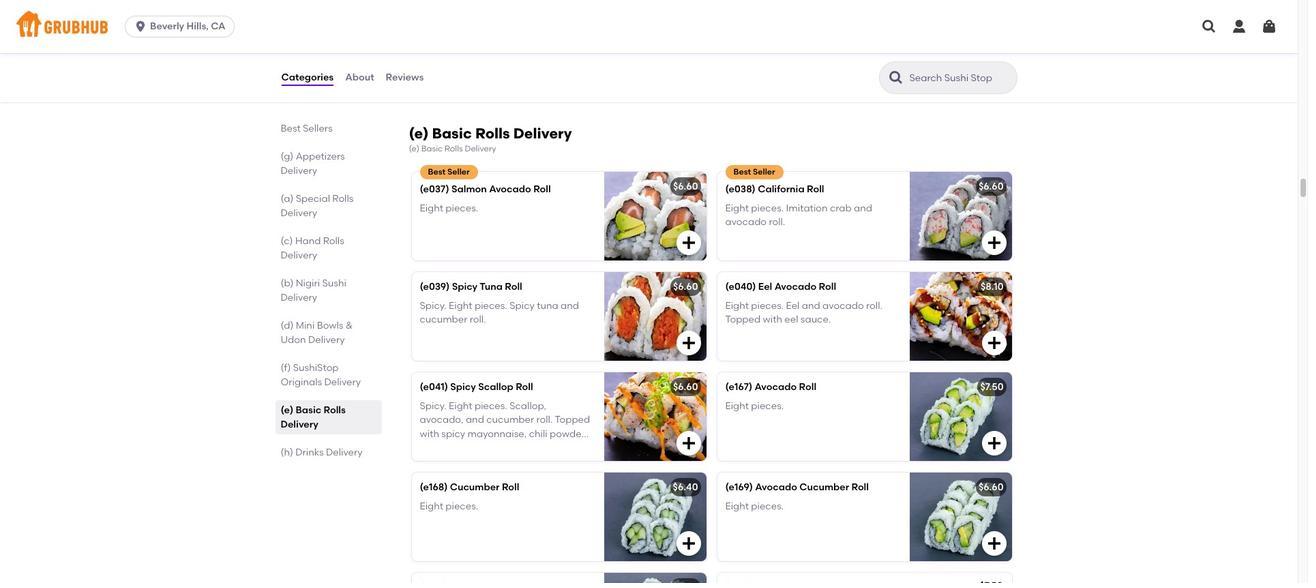 Task type: vqa. For each thing, say whether or not it's contained in the screenshot.


Task type: locate. For each thing, give the bounding box(es) containing it.
(b) nigiri sushi delivery
[[281, 278, 346, 304]]

spicy. up avocado,
[[420, 400, 447, 412]]

onion. down mayonnaise,
[[459, 442, 487, 454]]

seller up (e038) california roll at the right of the page
[[753, 167, 775, 177]]

with down (e040) eel avocado roll
[[763, 314, 783, 326]]

pieces. inside the spicy. four pieces. california roll. topped with spicy albacore and crispy onion.
[[472, 36, 504, 48]]

(e041)
[[420, 381, 448, 393]]

0 vertical spatial spicy
[[479, 50, 503, 61]]

roll. inside spicy. eight pieces. scallop, avocado, and cucumber roll. topped with spicy mayonnaise, chili powder, & green onion.
[[537, 414, 553, 426]]

1 horizontal spatial four
[[726, 36, 746, 48]]

eight pieces. down (e167)
[[726, 400, 784, 412]]

2 spicy. from the top
[[420, 300, 447, 312]]

and inside the spicy. eight pieces. spicy tuna and cucumber roll.
[[561, 300, 579, 312]]

scallop
[[478, 381, 514, 393]]

spicy down (e039) spicy tuna roll
[[510, 300, 535, 312]]

search icon image
[[888, 70, 904, 86]]

(e168)
[[420, 481, 448, 493]]

about
[[345, 72, 374, 83]]

basic inside (e) basic rolls delivery
[[296, 405, 321, 416]]

eel inside eight pieces. eel and avocado roll. topped with eel sauce.
[[786, 300, 800, 312]]

eight
[[420, 203, 443, 214], [726, 203, 749, 214], [449, 300, 473, 312], [726, 300, 749, 312], [449, 400, 473, 412], [726, 400, 749, 412], [420, 501, 443, 512], [726, 501, 749, 512]]

cucumber
[[450, 481, 500, 493], [800, 481, 849, 493]]

eel down (e040) eel avocado roll
[[785, 314, 799, 326]]

& inside spicy. eight pieces. scallop, avocado, and cucumber roll. topped with spicy mayonnaise, chili powder, & green onion.
[[420, 442, 427, 454]]

1 horizontal spatial sauce.
[[801, 314, 831, 326]]

cucumber down (e039)
[[420, 314, 468, 326]]

eel down (e040) eel avocado roll
[[786, 300, 800, 312]]

spicy inside four pieces. spicy tuna roll lightly battered in tempura. topped with eel sauce.
[[783, 36, 808, 48]]

and
[[550, 50, 568, 61], [854, 203, 873, 214], [561, 300, 579, 312], [802, 300, 821, 312], [466, 414, 484, 426]]

spicy.
[[420, 36, 447, 48], [420, 300, 447, 312], [420, 400, 447, 412]]

rolls down (f) sushistop originals delivery
[[324, 405, 346, 416]]

spicy. for (e041) spicy scallop roll
[[420, 400, 447, 412]]

topped inside spicy. eight pieces. scallop, avocado, and cucumber roll. topped with spicy mayonnaise, chili powder, & green onion.
[[555, 414, 590, 426]]

(e037) salmon avocado roll
[[420, 183, 551, 195]]

1 four from the left
[[449, 36, 469, 48]]

0 horizontal spatial avocado
[[726, 216, 767, 228]]

avocado down (e040) eel avocado roll
[[823, 300, 864, 312]]

sauce. down (e040) eel avocado roll
[[801, 314, 831, 326]]

svg image
[[1261, 18, 1278, 35], [986, 234, 1003, 251], [681, 335, 697, 351], [986, 335, 1003, 351], [986, 435, 1003, 451], [681, 535, 697, 552]]

eight down (e168) at bottom left
[[420, 501, 443, 512]]

1 vertical spatial spicy.
[[420, 300, 447, 312]]

1 vertical spatial onion.
[[459, 442, 487, 454]]

topped up powder,
[[555, 414, 590, 426]]

eight pieces. down (e037)
[[420, 203, 478, 214]]

basic
[[432, 125, 472, 142], [422, 144, 443, 154], [296, 405, 321, 416]]

(c) hand rolls delivery
[[281, 235, 344, 261]]

pieces. inside four pieces. spicy tuna roll lightly battered in tempura. topped with eel sauce.
[[748, 36, 781, 48]]

0 horizontal spatial best seller
[[428, 167, 470, 177]]

(c)
[[281, 235, 293, 247]]

best for (e037) salmon avocado roll
[[428, 167, 446, 177]]

& right bowls
[[346, 320, 353, 332]]

0 vertical spatial &
[[346, 320, 353, 332]]

spicy. down (e039)
[[420, 300, 447, 312]]

eight for (e167)
[[726, 400, 749, 412]]

basic for (e) basic rolls delivery
[[296, 405, 321, 416]]

rolls right the special
[[332, 193, 354, 205]]

seller up salmon
[[448, 167, 470, 177]]

(e)
[[409, 125, 429, 142], [409, 144, 420, 154], [281, 405, 293, 416]]

four pieces. spicy tuna roll lightly battered in tempura. topped with eel sauce.
[[726, 36, 881, 75]]

delivery inside (f) sushistop originals delivery
[[324, 377, 361, 388]]

1 spicy. from the top
[[420, 36, 447, 48]]

0 horizontal spatial california
[[507, 36, 552, 48]]

avocado,
[[420, 414, 464, 426]]

scallop,
[[510, 400, 547, 412]]

eight up avocado,
[[449, 400, 473, 412]]

eel down battered
[[726, 64, 739, 75]]

topped inside the spicy. four pieces. california roll. topped with spicy albacore and crispy onion.
[[420, 50, 455, 61]]

crab
[[830, 203, 852, 214]]

california up albacore
[[507, 36, 552, 48]]

eight inside eight pieces. eel and avocado roll. topped with eel sauce.
[[726, 300, 749, 312]]

eel
[[726, 64, 739, 75], [785, 314, 799, 326]]

0 horizontal spatial seller
[[448, 167, 470, 177]]

categories button
[[281, 53, 334, 102]]

$6.60 for spicy. eight pieces. spicy tuna and cucumber roll.
[[673, 281, 698, 292]]

spicy. inside spicy. eight pieces. scallop, avocado, and cucumber roll. topped with spicy mayonnaise, chili powder, & green onion.
[[420, 400, 447, 412]]

0 horizontal spatial spicy
[[442, 428, 465, 440]]

2 horizontal spatial best
[[734, 167, 751, 177]]

eight inside the eight pieces. imitation crab and avocado roll.
[[726, 203, 749, 214]]

svg image for $7.50
[[986, 435, 1003, 451]]

0 horizontal spatial four
[[449, 36, 469, 48]]

avocado
[[726, 216, 767, 228], [823, 300, 864, 312]]

1 horizontal spatial spicy
[[479, 50, 503, 61]]

eight down (e169)
[[726, 501, 749, 512]]

spicy
[[783, 36, 808, 48], [452, 281, 478, 292], [510, 300, 535, 312], [450, 381, 476, 393]]

basic down originals
[[296, 405, 321, 416]]

tuna inside the spicy. eight pieces. spicy tuna and cucumber roll.
[[537, 300, 559, 312]]

svg image inside main navigation navigation
[[1261, 18, 1278, 35]]

Search Sushi Stop search field
[[908, 72, 1013, 85]]

eight pieces. down (e168) at bottom left
[[420, 501, 478, 512]]

(a) special rolls delivery
[[281, 193, 354, 219]]

spicy left tuna
[[452, 281, 478, 292]]

onion. inside the spicy. four pieces. california roll. topped with spicy albacore and crispy onion.
[[450, 64, 478, 75]]

pieces. inside the spicy. eight pieces. spicy tuna and cucumber roll.
[[475, 300, 507, 312]]

cucumber inside spicy. eight pieces. scallop, avocado, and cucumber roll. topped with spicy mayonnaise, chili powder, & green onion.
[[487, 414, 534, 426]]

onion. right crispy
[[450, 64, 478, 75]]

rolls for (a) special rolls delivery
[[332, 193, 354, 205]]

1 horizontal spatial best seller
[[734, 167, 775, 177]]

sauce. down battered
[[742, 64, 772, 75]]

(f051) spicy tuna tempura roll image
[[910, 8, 1012, 96]]

svg image for $6.40
[[681, 535, 697, 552]]

0 vertical spatial eel
[[759, 281, 772, 292]]

avocado
[[489, 183, 531, 195], [775, 281, 817, 292], [755, 381, 797, 393], [755, 481, 798, 493]]

0 vertical spatial eel
[[726, 64, 739, 75]]

(f) sushistop originals delivery
[[281, 362, 361, 388]]

with down avocado,
[[420, 428, 439, 440]]

1 vertical spatial avocado
[[823, 300, 864, 312]]

1 vertical spatial spicy
[[442, 428, 465, 440]]

(e038)
[[726, 183, 756, 195]]

avocado down (e038) on the right top
[[726, 216, 767, 228]]

0 horizontal spatial tuna
[[537, 300, 559, 312]]

1 horizontal spatial cucumber
[[800, 481, 849, 493]]

rolls right the hand
[[323, 235, 344, 247]]

0 vertical spatial (e)
[[409, 125, 429, 142]]

eight inside spicy. eight pieces. scallop, avocado, and cucumber roll. topped with spicy mayonnaise, chili powder, & green onion.
[[449, 400, 473, 412]]

topped inside eight pieces. eel and avocado roll. topped with eel sauce.
[[726, 314, 761, 326]]

2 seller from the left
[[753, 167, 775, 177]]

topped down (e040)
[[726, 314, 761, 326]]

0 vertical spatial sauce.
[[742, 64, 772, 75]]

delivery inside (d) mini bowls & udon delivery
[[308, 334, 345, 346]]

with inside four pieces. spicy tuna roll lightly battered in tempura. topped with eel sauce.
[[862, 50, 881, 61]]

pieces.
[[472, 36, 504, 48], [748, 36, 781, 48], [446, 203, 478, 214], [751, 203, 784, 214], [475, 300, 507, 312], [751, 300, 784, 312], [475, 400, 507, 412], [751, 400, 784, 412], [446, 501, 478, 512], [751, 501, 784, 512]]

imitation
[[786, 203, 828, 214]]

1 seller from the left
[[448, 167, 470, 177]]

with inside the spicy. four pieces. california roll. topped with spicy albacore and crispy onion.
[[457, 50, 477, 61]]

sauce. inside four pieces. spicy tuna roll lightly battered in tempura. topped with eel sauce.
[[742, 64, 772, 75]]

avocado right salmon
[[489, 183, 531, 195]]

spicy. inside the spicy. eight pieces. spicy tuna and cucumber roll.
[[420, 300, 447, 312]]

rolls inside (e) basic rolls delivery
[[324, 405, 346, 416]]

best seller for (e037)
[[428, 167, 470, 177]]

0 horizontal spatial &
[[346, 320, 353, 332]]

$6.60
[[673, 181, 698, 192], [979, 181, 1004, 192], [673, 281, 698, 292], [673, 381, 698, 393], [979, 481, 1004, 493]]

four inside the spicy. four pieces. california roll. topped with spicy albacore and crispy onion.
[[449, 36, 469, 48]]

&
[[346, 320, 353, 332], [420, 442, 427, 454]]

(e) inside (e) basic rolls delivery
[[281, 405, 293, 416]]

(d) mini bowls & udon delivery
[[281, 320, 353, 346]]

cucumber
[[420, 314, 468, 326], [487, 414, 534, 426]]

pieces. inside the eight pieces. imitation crab and avocado roll.
[[751, 203, 784, 214]]

sushistop
[[293, 362, 339, 374]]

spicy. up crispy
[[420, 36, 447, 48]]

delivery inside (g) appetizers delivery
[[281, 165, 317, 177]]

eight down (e039) spicy tuna roll
[[449, 300, 473, 312]]

2 vertical spatial spicy.
[[420, 400, 447, 412]]

best seller up (e038) on the right top
[[734, 167, 775, 177]]

best up (e037)
[[428, 167, 446, 177]]

rolls for (e) basic rolls delivery
[[324, 405, 346, 416]]

cucumber up mayonnaise,
[[487, 414, 534, 426]]

1 vertical spatial eel
[[786, 300, 800, 312]]

best left the sellers
[[281, 123, 301, 134]]

basic up salmon
[[432, 125, 472, 142]]

0 horizontal spatial eel
[[726, 64, 739, 75]]

0 vertical spatial cucumber
[[420, 314, 468, 326]]

eight down (e167)
[[726, 400, 749, 412]]

2 best seller from the left
[[734, 167, 775, 177]]

eight pieces. for (e037)
[[420, 203, 478, 214]]

1 horizontal spatial seller
[[753, 167, 775, 177]]

best
[[281, 123, 301, 134], [428, 167, 446, 177], [734, 167, 751, 177]]

1 vertical spatial &
[[420, 442, 427, 454]]

1 horizontal spatial best
[[428, 167, 446, 177]]

1 vertical spatial eel
[[785, 314, 799, 326]]

1 horizontal spatial cucumber
[[487, 414, 534, 426]]

special
[[296, 193, 330, 205]]

sauce.
[[742, 64, 772, 75], [801, 314, 831, 326]]

rolls for (c) hand rolls delivery
[[323, 235, 344, 247]]

1 vertical spatial sauce.
[[801, 314, 831, 326]]

best for (e038) california roll
[[734, 167, 751, 177]]

cucumber inside the spicy. eight pieces. spicy tuna and cucumber roll.
[[420, 314, 468, 326]]

delivery inside (e) basic rolls delivery
[[281, 419, 318, 430]]

spicy up tempura. on the top
[[783, 36, 808, 48]]

best seller for (e038)
[[734, 167, 775, 177]]

0 vertical spatial onion.
[[450, 64, 478, 75]]

rolls for (e) basic rolls delivery (e) basic rolls delivery
[[476, 125, 510, 142]]

3 spicy. from the top
[[420, 400, 447, 412]]

1 vertical spatial cucumber
[[487, 414, 534, 426]]

0 vertical spatial avocado
[[726, 216, 767, 228]]

best seller
[[428, 167, 470, 177], [734, 167, 775, 177]]

(e169)
[[726, 481, 753, 493]]

(e041) spicy scallop roll image
[[604, 372, 706, 461]]

cucumber for (e041) spicy scallop roll
[[487, 414, 534, 426]]

delivery inside (c) hand rolls delivery
[[281, 250, 317, 261]]

1 horizontal spatial avocado
[[823, 300, 864, 312]]

0 horizontal spatial cucumber
[[420, 314, 468, 326]]

2 four from the left
[[726, 36, 746, 48]]

0 horizontal spatial sauce.
[[742, 64, 772, 75]]

2 vertical spatial basic
[[296, 405, 321, 416]]

roll
[[534, 183, 551, 195], [807, 183, 825, 195], [505, 281, 522, 292], [819, 281, 837, 292], [516, 381, 533, 393], [799, 381, 817, 393], [502, 481, 519, 493], [852, 481, 869, 493]]

1 cucumber from the left
[[450, 481, 500, 493]]

2 vertical spatial (e)
[[281, 405, 293, 416]]

with left albacore
[[457, 50, 477, 61]]

and inside the eight pieces. imitation crab and avocado roll.
[[854, 203, 873, 214]]

(e169) avocado cucumber roll image
[[910, 473, 1012, 561]]

spicy left albacore
[[479, 50, 503, 61]]

basic for (e) basic rolls delivery (e) basic rolls delivery
[[432, 125, 472, 142]]

(h)
[[281, 447, 293, 458]]

1 best seller from the left
[[428, 167, 470, 177]]

(e038) california roll image
[[910, 172, 1012, 260]]

0 vertical spatial tuna
[[811, 36, 832, 48]]

eight down (e040)
[[726, 300, 749, 312]]

eight down (e037)
[[420, 203, 443, 214]]

roll. inside the eight pieces. imitation crab and avocado roll.
[[769, 216, 785, 228]]

four
[[449, 36, 469, 48], [726, 36, 746, 48]]

0 vertical spatial spicy.
[[420, 36, 447, 48]]

rolls up (e037) salmon avocado roll
[[476, 125, 510, 142]]

seller for california
[[753, 167, 775, 177]]

svg image
[[1201, 18, 1218, 35], [1231, 18, 1248, 35], [134, 20, 147, 33], [986, 71, 1003, 87], [681, 234, 697, 251], [681, 435, 697, 451], [986, 535, 1003, 552]]

eel right (e040)
[[759, 281, 772, 292]]

eight down (e038) on the right top
[[726, 203, 749, 214]]

best seller up (e037)
[[428, 167, 470, 177]]

pieces. inside eight pieces. eel and avocado roll. topped with eel sauce.
[[751, 300, 784, 312]]

0 horizontal spatial cucumber
[[450, 481, 500, 493]]

rolls inside (a) special rolls delivery
[[332, 193, 354, 205]]

beverly
[[150, 20, 184, 32]]

basic up (e037)
[[422, 144, 443, 154]]

california up the eight pieces. imitation crab and avocado roll. at right
[[758, 183, 805, 195]]

spicy up green
[[442, 428, 465, 440]]

1 vertical spatial tuna
[[537, 300, 559, 312]]

$7.50
[[981, 381, 1004, 393]]

with down "lightly"
[[862, 50, 881, 61]]

salmon
[[452, 183, 487, 195]]

1 horizontal spatial california
[[758, 183, 805, 195]]

onion.
[[450, 64, 478, 75], [459, 442, 487, 454]]

spicy
[[479, 50, 503, 61], [442, 428, 465, 440]]

avocado up eight pieces. eel and avocado roll. topped with eel sauce.
[[775, 281, 817, 292]]

(e167)
[[726, 381, 753, 393]]

1 horizontal spatial &
[[420, 442, 427, 454]]

1 horizontal spatial tuna
[[811, 36, 832, 48]]

california
[[507, 36, 552, 48], [758, 183, 805, 195]]

2 cucumber from the left
[[800, 481, 849, 493]]

eight pieces. down (e169)
[[726, 501, 784, 512]]

0 vertical spatial basic
[[432, 125, 472, 142]]

delivery
[[514, 125, 572, 142], [465, 144, 496, 154], [281, 165, 317, 177], [281, 207, 317, 219], [281, 250, 317, 261], [281, 292, 317, 304], [308, 334, 345, 346], [324, 377, 361, 388], [281, 419, 318, 430], [326, 447, 363, 458]]

eight pieces.
[[420, 203, 478, 214], [726, 400, 784, 412], [420, 501, 478, 512], [726, 501, 784, 512]]

best up (e038) on the right top
[[734, 167, 751, 177]]

rolls inside (c) hand rolls delivery
[[323, 235, 344, 247]]

1 vertical spatial (e)
[[409, 144, 420, 154]]

1 vertical spatial california
[[758, 183, 805, 195]]

with
[[457, 50, 477, 61], [862, 50, 881, 61], [763, 314, 783, 326], [420, 428, 439, 440]]

seller
[[448, 167, 470, 177], [753, 167, 775, 177]]

topped inside four pieces. spicy tuna roll lightly battered in tempura. topped with eel sauce.
[[824, 50, 859, 61]]

1 horizontal spatial eel
[[786, 300, 800, 312]]

topped down roll
[[824, 50, 859, 61]]

0 vertical spatial california
[[507, 36, 552, 48]]

& left green
[[420, 442, 427, 454]]

topped up crispy
[[420, 50, 455, 61]]

1 horizontal spatial eel
[[785, 314, 799, 326]]

spicy. for (e039) spicy tuna roll
[[420, 300, 447, 312]]

eel inside four pieces. spicy tuna roll lightly battered in tempura. topped with eel sauce.
[[726, 64, 739, 75]]



Task type: describe. For each thing, give the bounding box(es) containing it.
(e167) avocado roll image
[[910, 372, 1012, 461]]

$8.10
[[981, 281, 1004, 292]]

$6.60 for spicy. eight pieces. scallop, avocado, and cucumber roll. topped with spicy mayonnaise, chili powder, & green onion.
[[673, 381, 698, 393]]

mayonnaise,
[[468, 428, 527, 440]]

lightly
[[851, 36, 878, 48]]

green
[[429, 442, 456, 454]]

eight for (e168)
[[420, 501, 443, 512]]

pieces. inside spicy. eight pieces. scallop, avocado, and cucumber roll. topped with spicy mayonnaise, chili powder, & green onion.
[[475, 400, 507, 412]]

beverly hills, ca
[[150, 20, 225, 32]]

sushi
[[322, 278, 346, 289]]

tuna
[[480, 281, 503, 292]]

categories
[[281, 72, 334, 83]]

eight pieces. for (e168)
[[420, 501, 478, 512]]

and inside spicy. eight pieces. scallop, avocado, and cucumber roll. topped with spicy mayonnaise, chili powder, & green onion.
[[466, 414, 484, 426]]

hills,
[[187, 20, 209, 32]]

(e040) eel avocado roll image
[[910, 272, 1012, 361]]

spicy right (e041)
[[450, 381, 476, 393]]

best sellers
[[281, 123, 333, 134]]

rolls up salmon
[[445, 144, 463, 154]]

hand
[[295, 235, 321, 247]]

crispy
[[420, 64, 447, 75]]

& inside (d) mini bowls & udon delivery
[[346, 320, 353, 332]]

udon
[[281, 334, 306, 346]]

roll. inside the spicy. eight pieces. spicy tuna and cucumber roll.
[[470, 314, 486, 326]]

(b)
[[281, 278, 294, 289]]

svg image for $6.60
[[681, 335, 697, 351]]

(h) drinks delivery
[[281, 447, 363, 458]]

(e168) cucumber roll
[[420, 481, 519, 493]]

eight for (e038)
[[726, 203, 749, 214]]

spicy. four pieces. california roll. topped with spicy albacore and crispy onion. button
[[412, 8, 706, 96]]

tempura.
[[779, 50, 822, 61]]

eight for (e040)
[[726, 300, 749, 312]]

in
[[769, 50, 777, 61]]

four inside four pieces. spicy tuna roll lightly battered in tempura. topped with eel sauce.
[[726, 36, 746, 48]]

(e039) spicy tuna roll
[[420, 281, 522, 292]]

avocado right (e169)
[[755, 481, 798, 493]]

spicy inside the spicy. four pieces. california roll. topped with spicy albacore and crispy onion.
[[479, 50, 503, 61]]

svg image for $8.10
[[986, 335, 1003, 351]]

roll. inside eight pieces. eel and avocado roll. topped with eel sauce.
[[866, 300, 883, 312]]

eight pieces. eel and avocado roll. topped with eel sauce.
[[726, 300, 883, 326]]

spicy. eight pieces. spicy tuna and cucumber roll.
[[420, 300, 579, 326]]

cucumber for (e039) spicy tuna roll
[[420, 314, 468, 326]]

mini
[[296, 320, 315, 332]]

svg image inside 'beverly hills, ca' button
[[134, 20, 147, 33]]

(e) for (e) basic rolls delivery
[[281, 405, 293, 416]]

nigiri
[[296, 278, 320, 289]]

spicy inside the spicy. eight pieces. spicy tuna and cucumber roll.
[[510, 300, 535, 312]]

seller for salmon
[[448, 167, 470, 177]]

main navigation navigation
[[0, 0, 1298, 53]]

tuna inside four pieces. spicy tuna roll lightly battered in tempura. topped with eel sauce.
[[811, 36, 832, 48]]

$6.40
[[673, 481, 698, 493]]

(g)
[[281, 151, 294, 162]]

(f)
[[281, 362, 291, 374]]

eight inside the spicy. eight pieces. spicy tuna and cucumber roll.
[[449, 300, 473, 312]]

roll
[[834, 36, 848, 48]]

delivery inside (a) special rolls delivery
[[281, 207, 317, 219]]

avocado inside eight pieces. eel and avocado roll. topped with eel sauce.
[[823, 300, 864, 312]]

and inside eight pieces. eel and avocado roll. topped with eel sauce.
[[802, 300, 821, 312]]

(e040) eel avocado roll
[[726, 281, 837, 292]]

with inside spicy. eight pieces. scallop, avocado, and cucumber roll. topped with spicy mayonnaise, chili powder, & green onion.
[[420, 428, 439, 440]]

eight for (e169)
[[726, 501, 749, 512]]

(e037) salmon avocado roll image
[[604, 172, 706, 260]]

bowls
[[317, 320, 343, 332]]

eel inside eight pieces. eel and avocado roll. topped with eel sauce.
[[785, 314, 799, 326]]

sellers
[[303, 123, 333, 134]]

chili
[[529, 428, 548, 440]]

battered
[[726, 50, 767, 61]]

appetizers
[[296, 151, 345, 162]]

with inside eight pieces. eel and avocado roll. topped with eel sauce.
[[763, 314, 783, 326]]

(e169) avocado cucumber roll
[[726, 481, 869, 493]]

and inside the spicy. four pieces. california roll. topped with spicy albacore and crispy onion.
[[550, 50, 568, 61]]

spicy inside spicy. eight pieces. scallop, avocado, and cucumber roll. topped with spicy mayonnaise, chili powder, & green onion.
[[442, 428, 465, 440]]

avocado inside the eight pieces. imitation crab and avocado roll.
[[726, 216, 767, 228]]

eight pieces. for (e167)
[[726, 400, 784, 412]]

(e170) vegetable roll image
[[604, 573, 706, 583]]

(e040)
[[726, 281, 756, 292]]

four pieces. spicy tuna roll lightly battered in tempura. topped with eel sauce. button
[[717, 8, 1012, 96]]

sauce. inside eight pieces. eel and avocado roll. topped with eel sauce.
[[801, 314, 831, 326]]

(e) basic rolls delivery
[[281, 405, 346, 430]]

delivery inside (b) nigiri sushi delivery
[[281, 292, 317, 304]]

(e) basic rolls delivery (e) basic rolls delivery
[[409, 125, 572, 154]]

(d)
[[281, 320, 294, 332]]

ca
[[211, 20, 225, 32]]

about button
[[345, 53, 375, 102]]

reviews
[[386, 72, 424, 83]]

spicy. four pieces. california roll. topped with spicy albacore and crispy onion.
[[420, 36, 571, 75]]

0 horizontal spatial eel
[[759, 281, 772, 292]]

beverly hills, ca button
[[125, 16, 240, 38]]

drinks
[[296, 447, 324, 458]]

eight for (e037)
[[420, 203, 443, 214]]

(e041) spicy scallop roll
[[420, 381, 533, 393]]

(e168) cucumber roll image
[[604, 473, 706, 561]]

spicy. eight pieces. scallop, avocado, and cucumber roll. topped with spicy mayonnaise, chili powder, & green onion.
[[420, 400, 590, 454]]

eight pieces. for (e169)
[[726, 501, 784, 512]]

eight pieces. imitation crab and avocado roll.
[[726, 203, 873, 228]]

(f050) spicy albacore roll image
[[604, 8, 706, 96]]

(a)
[[281, 193, 294, 205]]

(g) appetizers delivery
[[281, 151, 345, 177]]

spicy. inside the spicy. four pieces. california roll. topped with spicy albacore and crispy onion.
[[420, 36, 447, 48]]

(e) for (e) basic rolls delivery (e) basic rolls delivery
[[409, 125, 429, 142]]

1 vertical spatial basic
[[422, 144, 443, 154]]

albacore
[[505, 50, 547, 61]]

$6.60 for eight pieces.
[[979, 481, 1004, 493]]

0 horizontal spatial best
[[281, 123, 301, 134]]

powder,
[[550, 428, 587, 440]]

(e038) california roll
[[726, 183, 825, 195]]

(e167) avocado roll
[[726, 381, 817, 393]]

avocado right (e167)
[[755, 381, 797, 393]]

(e039)
[[420, 281, 450, 292]]

(e039) spicy tuna roll image
[[604, 272, 706, 361]]

(e037)
[[420, 183, 449, 195]]

reviews button
[[385, 53, 425, 102]]

roll. inside the spicy. four pieces. california roll. topped with spicy albacore and crispy onion.
[[555, 36, 571, 48]]

california inside the spicy. four pieces. california roll. topped with spicy albacore and crispy onion.
[[507, 36, 552, 48]]

onion. inside spicy. eight pieces. scallop, avocado, and cucumber roll. topped with spicy mayonnaise, chili powder, & green onion.
[[459, 442, 487, 454]]

originals
[[281, 377, 322, 388]]



